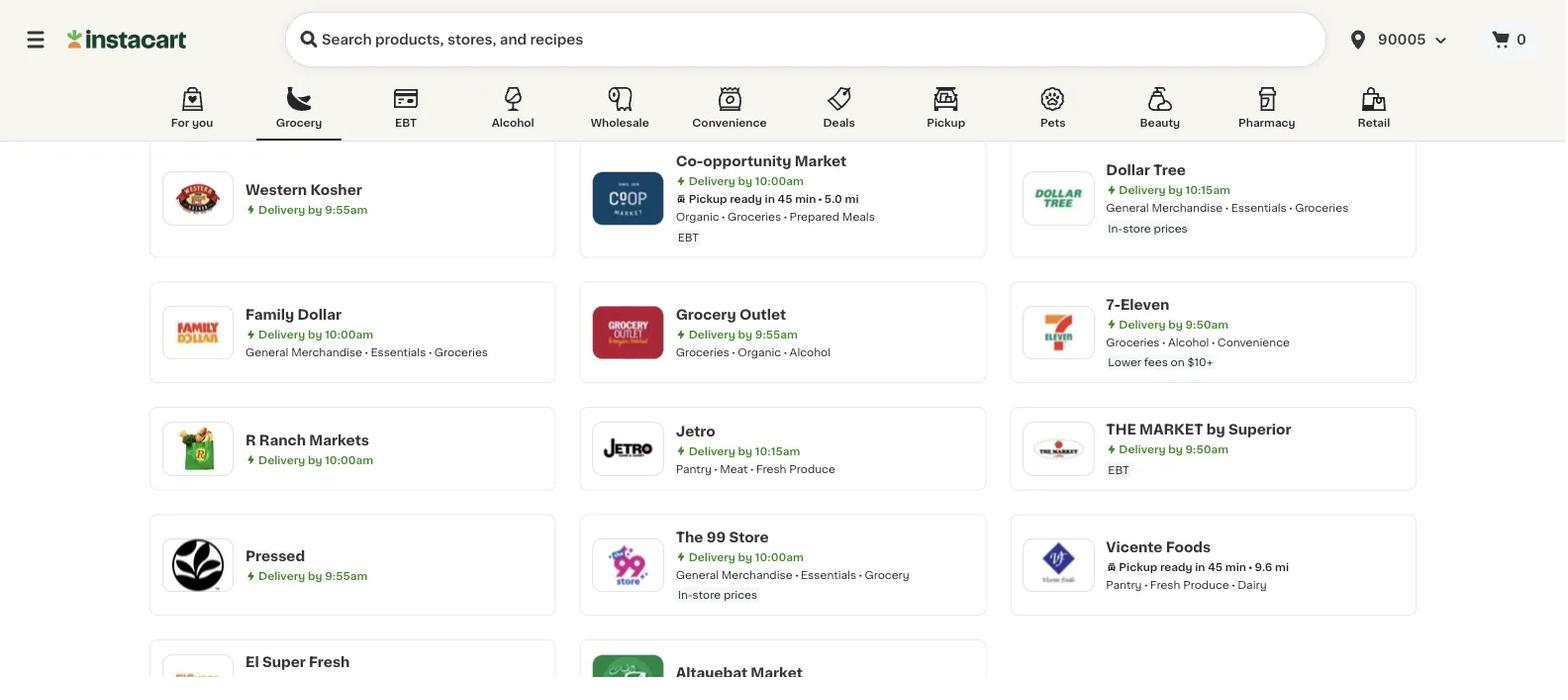 Task type: vqa. For each thing, say whether or not it's contained in the screenshot.


Task type: describe. For each thing, give the bounding box(es) containing it.
vicente foods
[[1107, 540, 1211, 554]]

45 for 5.0 mi
[[778, 194, 793, 205]]

available
[[300, 71, 349, 82]]

delivery for eleven
[[1119, 319, 1166, 330]]

by left "superior"
[[1207, 423, 1226, 437]]

dollar tree
[[1107, 163, 1186, 177]]

the
[[1107, 423, 1137, 437]]

vicente
[[1107, 540, 1163, 554]]

merchandise for dollar tree
[[1152, 203, 1223, 213]]

5.0
[[825, 194, 843, 205]]

ready for vicente
[[1161, 562, 1193, 573]]

pressed
[[246, 549, 305, 563]]

by for western kosher
[[308, 204, 322, 215]]

9:55am for pressed
[[325, 571, 368, 582]]

delivery for glatt
[[689, 71, 736, 82]]

grocery for grocery outlet
[[676, 308, 736, 322]]

by for the market by superior
[[1169, 444, 1183, 455]]

prices for 99
[[724, 590, 758, 601]]

fresh right meat
[[757, 463, 787, 474]]

market for co-opportunity market
[[795, 154, 847, 168]]

grocery inside general merchandise essentials grocery in-store prices
[[865, 569, 910, 580]]

1 vertical spatial produce
[[790, 463, 836, 474]]

delivery by 10:15am for dollar tree
[[1119, 185, 1231, 196]]

2.8
[[1256, 71, 1273, 82]]

mi for 5.0 mi
[[845, 194, 859, 205]]

r
[[246, 433, 256, 447]]

1 dairy from the top
[[1238, 89, 1267, 100]]

delivery for 99
[[689, 552, 736, 563]]

the 99 store logo image
[[603, 540, 654, 591]]

fees
[[1145, 357, 1168, 368]]

delivery by 9:55am for grocery outlet
[[689, 329, 798, 340]]

$10+
[[1188, 357, 1214, 368]]

pets button
[[1011, 83, 1096, 141]]

family
[[246, 308, 294, 322]]

ebt button
[[364, 83, 449, 141]]

family dollar logo image
[[172, 307, 224, 358]]

by inside vallarta supermarkets delivery by 10:00am pickup available 11.1 mi groceries prepared meals butcher shop
[[308, 53, 322, 64]]

by up "pickup ready in 60 min" on the top
[[1169, 53, 1183, 64]]

convenience button
[[685, 83, 775, 141]]

market for livonia glatt market
[[772, 50, 824, 63]]

delivery by 9:50am for eleven
[[1119, 319, 1229, 330]]

general for the
[[676, 569, 719, 580]]

store
[[729, 530, 769, 544]]

beauty
[[1140, 117, 1181, 128]]

butcher
[[401, 89, 445, 100]]

super
[[262, 656, 306, 669]]

in- for the 99 store
[[678, 590, 693, 601]]

1 vertical spatial general
[[246, 347, 289, 358]]

delivery by 10:15am for jetro
[[689, 445, 800, 456]]

deals button
[[797, 83, 882, 141]]

meals inside organic groceries prepared meals ebt
[[843, 211, 875, 222]]

mi inside vallarta supermarkets delivery by 10:00am pickup available 11.1 mi groceries prepared meals butcher shop
[[377, 71, 391, 82]]

by for livonia glatt market
[[738, 71, 753, 82]]

7-eleven logo image
[[1033, 307, 1085, 358]]

livonia glatt market
[[676, 50, 824, 63]]

2 dairy from the top
[[1238, 580, 1267, 591]]

in- for dollar tree
[[1109, 223, 1123, 234]]

deals
[[823, 117, 855, 128]]

delivery by 9:55am for western kosher
[[258, 204, 368, 215]]

store for the
[[693, 590, 721, 601]]

7-
[[1107, 298, 1121, 311]]

groceries organic alcohol
[[676, 347, 831, 358]]

store for dollar
[[1123, 223, 1152, 234]]

lower
[[1109, 357, 1142, 368]]

co-
[[676, 154, 704, 168]]

for you
[[171, 117, 213, 128]]

general for dollar
[[1107, 203, 1149, 213]]

western kosher
[[246, 182, 362, 196]]

delivery by 10:00am for glatt
[[689, 71, 804, 82]]

min for delivery by 9:55am
[[1226, 71, 1247, 82]]

9:50am for eleven
[[1186, 319, 1229, 330]]

pantry fresh produce dairy
[[1107, 580, 1267, 591]]

market
[[1140, 423, 1204, 437]]

pantry for jetro
[[676, 463, 712, 474]]

co-opportunity market logo image
[[603, 173, 654, 224]]

1 vertical spatial dollar
[[298, 308, 342, 322]]

pantry for vicente foods
[[1107, 580, 1142, 591]]

foods
[[1166, 540, 1211, 554]]

for
[[171, 117, 189, 128]]

delivery down jetro
[[689, 445, 736, 456]]

grocery outlet
[[676, 308, 786, 322]]

delivery by 9:55am for pressed
[[258, 571, 368, 582]]

2.8 mi
[[1256, 71, 1290, 82]]

altayebat market logo image
[[603, 656, 654, 677]]

60
[[1208, 71, 1224, 82]]

delivery up "pickup ready in 60 min" on the top
[[1119, 53, 1166, 64]]

r ranch markets
[[246, 433, 369, 447]]

7-eleven
[[1107, 298, 1170, 311]]

10:00am for family dollar
[[325, 329, 374, 340]]

by for family dollar
[[308, 329, 322, 340]]

pharmacy button
[[1225, 83, 1310, 141]]

10:00am inside vallarta supermarkets delivery by 10:00am pickup available 11.1 mi groceries prepared meals butcher shop
[[325, 53, 374, 64]]

ranch
[[259, 433, 306, 447]]

retail
[[1358, 117, 1391, 128]]

organic groceries prepared meals ebt
[[676, 211, 875, 243]]

livonia
[[676, 50, 729, 63]]

for you button
[[150, 83, 235, 141]]

vallarta
[[246, 32, 302, 46]]

jetro logo image
[[603, 423, 654, 475]]

prepared inside vallarta supermarkets delivery by 10:00am pickup available 11.1 mi groceries prepared meals butcher shop
[[308, 89, 358, 100]]

0
[[1517, 33, 1527, 47]]

9:55am for grocery outlet
[[755, 329, 798, 340]]

essentials for the 99 store
[[801, 569, 857, 580]]

10:00am for livonia glatt market
[[755, 71, 804, 82]]

by for co-opportunity market
[[738, 176, 753, 187]]

delivery for opportunity
[[689, 176, 736, 187]]

10:15am for dollar tree
[[1186, 185, 1231, 196]]

the 99 store
[[676, 530, 769, 544]]

supermarkets
[[305, 32, 409, 46]]

co-opportunity market
[[676, 154, 847, 168]]

pets
[[1041, 117, 1066, 128]]

11.1
[[358, 71, 374, 82]]

5.0 mi
[[825, 194, 859, 205]]

essentials for dollar tree
[[1232, 203, 1287, 213]]

min for vicente foods
[[1226, 562, 1247, 573]]

groceries inside the groceries alcohol convenience lower fees on $10+
[[1107, 337, 1160, 348]]

el super fresh
[[246, 656, 350, 669]]

ebt inside button
[[395, 117, 417, 128]]

ebt inside organic groceries prepared meals ebt
[[678, 232, 699, 243]]

meals inside vallarta supermarkets delivery by 10:00am pickup available 11.1 mi groceries prepared meals butcher shop
[[360, 89, 393, 100]]

wholesale
[[591, 117, 649, 128]]

alcohol inside the groceries alcohol convenience lower fees on $10+
[[1169, 337, 1210, 348]]

delivery for ranch
[[258, 454, 305, 465]]

jetro
[[676, 424, 716, 438]]

el
[[246, 656, 259, 669]]



Task type: locate. For each thing, give the bounding box(es) containing it.
fresh down "pickup ready in 60 min" on the top
[[1151, 89, 1181, 100]]

grocery outlet logo image
[[603, 307, 654, 358]]

0 vertical spatial essentials
[[1232, 203, 1287, 213]]

dollar right family
[[298, 308, 342, 322]]

in up organic groceries prepared meals ebt
[[765, 194, 775, 205]]

organic inside organic groceries prepared meals ebt
[[676, 211, 720, 222]]

pantry down jetro
[[676, 463, 712, 474]]

by down family dollar
[[308, 329, 322, 340]]

pickup ready in 45 min for 9.6 mi
[[1119, 562, 1247, 573]]

by
[[308, 53, 322, 64], [1169, 53, 1183, 64], [738, 71, 753, 82], [738, 176, 753, 187], [1169, 185, 1183, 196], [308, 204, 322, 215], [1169, 319, 1183, 330], [308, 329, 322, 340], [738, 329, 753, 340], [1207, 423, 1226, 437], [1169, 444, 1183, 455], [738, 445, 753, 456], [308, 454, 322, 465], [738, 552, 753, 563], [308, 571, 322, 582]]

0 vertical spatial 9:50am
[[1186, 319, 1229, 330]]

general merchandise essentials grocery in-store prices
[[676, 569, 910, 601]]

by for 7-eleven
[[1169, 319, 1183, 330]]

pharmacy
[[1239, 117, 1296, 128]]

0 vertical spatial produce
[[1184, 89, 1230, 100]]

pantry meat fresh produce
[[676, 463, 836, 474]]

prices
[[1154, 223, 1188, 234], [724, 590, 758, 601]]

45
[[778, 194, 793, 205], [1208, 562, 1223, 573]]

1 vertical spatial grocery
[[676, 308, 736, 322]]

1 vertical spatial meals
[[843, 211, 875, 222]]

opportunity
[[704, 154, 792, 168]]

1 horizontal spatial merchandise
[[722, 569, 793, 580]]

0 vertical spatial 10:15am
[[1186, 185, 1231, 196]]

0 vertical spatial prices
[[1154, 223, 1188, 234]]

2 9:50am from the top
[[1186, 444, 1229, 455]]

2 horizontal spatial essentials
[[1232, 203, 1287, 213]]

0 vertical spatial merchandise
[[1152, 203, 1223, 213]]

by for pressed
[[308, 571, 322, 582]]

dairy down 2.8
[[1238, 89, 1267, 100]]

pantry
[[676, 463, 712, 474], [1107, 580, 1142, 591]]

by up el super fresh
[[308, 571, 322, 582]]

pickup button
[[904, 83, 989, 141]]

min left 5.0
[[795, 194, 816, 205]]

in- inside general merchandise essentials grocery in-store prices
[[678, 590, 693, 601]]

1 horizontal spatial delivery by 10:15am
[[1119, 185, 1231, 196]]

pantry down vicente
[[1107, 580, 1142, 591]]

1 horizontal spatial general
[[676, 569, 719, 580]]

produce down foods at the bottom of the page
[[1184, 580, 1230, 591]]

dollar
[[1107, 163, 1151, 177], [298, 308, 342, 322]]

markets
[[309, 433, 369, 447]]

0 vertical spatial market
[[772, 50, 824, 63]]

grocery button
[[257, 83, 342, 141]]

1 horizontal spatial 45
[[1208, 562, 1223, 573]]

0 vertical spatial store
[[1123, 223, 1152, 234]]

essentials
[[1232, 203, 1287, 213], [371, 347, 426, 358], [801, 569, 857, 580]]

0 vertical spatial organic
[[676, 211, 720, 222]]

the
[[676, 530, 704, 544]]

by for r ranch markets
[[308, 454, 322, 465]]

vicente foods logo image
[[1033, 540, 1085, 591]]

delivery for kosher
[[258, 204, 305, 215]]

0 vertical spatial in-
[[1109, 223, 1123, 234]]

in for vicente foods
[[1196, 562, 1206, 573]]

pickup for 9.6 mi
[[1119, 562, 1158, 573]]

0 horizontal spatial 10:15am
[[755, 445, 800, 456]]

dollar left tree
[[1107, 163, 1151, 177]]

the market by superior logo image
[[1033, 423, 1085, 475]]

0 horizontal spatial alcohol
[[492, 117, 534, 128]]

1 vertical spatial pickup ready in 45 min
[[1119, 562, 1247, 573]]

pickup ready in 45 min up organic groceries prepared meals ebt
[[689, 194, 816, 205]]

pickup inside vallarta supermarkets delivery by 10:00am pickup available 11.1 mi groceries prepared meals butcher shop
[[258, 71, 297, 82]]

2 horizontal spatial alcohol
[[1169, 337, 1210, 348]]

min left the 9.6
[[1226, 562, 1247, 573]]

delivery by 10:00am down family dollar
[[258, 329, 374, 340]]

99
[[707, 530, 726, 544]]

45 down foods at the bottom of the page
[[1208, 562, 1223, 573]]

9:50am up the groceries alcohol convenience lower fees on $10+
[[1186, 319, 1229, 330]]

2 vertical spatial produce
[[1184, 580, 1230, 591]]

pressed logo image
[[172, 540, 224, 591]]

0 horizontal spatial general
[[246, 347, 289, 358]]

1 vertical spatial merchandise
[[291, 347, 362, 358]]

mi right 11.1
[[377, 71, 391, 82]]

2 horizontal spatial grocery
[[865, 569, 910, 580]]

1 vertical spatial organic
[[738, 347, 782, 358]]

10:00am down glatt on the left of the page
[[755, 71, 804, 82]]

grocery for grocery
[[276, 117, 322, 128]]

delivery down the western
[[258, 204, 305, 215]]

9:55am
[[1186, 53, 1229, 64], [325, 204, 368, 215], [755, 329, 798, 340], [325, 571, 368, 582]]

groceries inside general merchandise essentials groceries in-store prices
[[1296, 203, 1349, 213]]

delivery by 9:55am down western kosher at top
[[258, 204, 368, 215]]

delivery by 9:55am up "pickup ready in 60 min" on the top
[[1119, 53, 1229, 64]]

mi for 9.6 mi
[[1276, 562, 1289, 573]]

0 vertical spatial grocery
[[276, 117, 322, 128]]

1 horizontal spatial prepared
[[790, 211, 840, 222]]

2 horizontal spatial merchandise
[[1152, 203, 1223, 213]]

produce
[[1184, 89, 1230, 100], [790, 463, 836, 474], [1184, 580, 1230, 591]]

mi for 2.8 mi
[[1276, 71, 1290, 82]]

merchandise inside general merchandise essentials grocery in-store prices
[[722, 569, 793, 580]]

delivery for dollar
[[258, 329, 305, 340]]

ready
[[1161, 71, 1193, 82], [730, 194, 763, 205], [1161, 562, 1193, 573]]

0 horizontal spatial merchandise
[[291, 347, 362, 358]]

western
[[246, 182, 307, 196]]

prices inside general merchandise essentials groceries in-store prices
[[1154, 223, 1188, 234]]

ready up 'pantry fresh produce dairy'
[[1161, 562, 1193, 573]]

groceries inside vallarta supermarkets delivery by 10:00am pickup available 11.1 mi groceries prepared meals butcher shop
[[246, 89, 299, 100]]

delivery by 10:00am for dollar
[[258, 329, 374, 340]]

9:50am for market
[[1186, 444, 1229, 455]]

by down r ranch markets
[[308, 454, 322, 465]]

delivery down ranch
[[258, 454, 305, 465]]

2 vertical spatial general
[[676, 569, 719, 580]]

in-
[[1109, 223, 1123, 234], [678, 590, 693, 601]]

2 vertical spatial in
[[1196, 562, 1206, 573]]

9:55am down outlet
[[755, 329, 798, 340]]

10:00am for the 99 store
[[755, 552, 804, 563]]

fresh
[[1151, 89, 1181, 100], [757, 463, 787, 474], [1151, 580, 1181, 591], [309, 656, 350, 669]]

ebt down 'butcher'
[[395, 117, 417, 128]]

general inside general merchandise essentials grocery in-store prices
[[676, 569, 719, 580]]

convenience up "superior"
[[1218, 337, 1290, 348]]

delivery down eleven
[[1119, 319, 1166, 330]]

90005 button
[[1335, 12, 1478, 67], [1347, 12, 1466, 67]]

1 vertical spatial delivery by 9:50am
[[1119, 444, 1229, 455]]

1 vertical spatial prices
[[724, 590, 758, 601]]

organic down co- at the top left of page
[[676, 211, 720, 222]]

0 horizontal spatial grocery
[[276, 117, 322, 128]]

market right glatt on the left of the page
[[772, 50, 824, 63]]

delivery down pressed
[[258, 571, 305, 582]]

1 vertical spatial market
[[795, 154, 847, 168]]

0 horizontal spatial meals
[[360, 89, 393, 100]]

1 horizontal spatial convenience
[[1218, 337, 1290, 348]]

2 delivery by 9:50am from the top
[[1119, 444, 1229, 455]]

el super fresh link
[[150, 640, 556, 677]]

None search field
[[285, 12, 1327, 67]]

by up available
[[308, 53, 322, 64]]

1 vertical spatial min
[[795, 194, 816, 205]]

merchandise down family dollar
[[291, 347, 362, 358]]

delivery by 10:00am
[[689, 71, 804, 82], [689, 176, 804, 187], [258, 329, 374, 340], [258, 454, 374, 465], [689, 552, 804, 563]]

10:00am up general merchandise essentials grocery in-store prices
[[755, 552, 804, 563]]

1 horizontal spatial in-
[[1109, 223, 1123, 234]]

1 vertical spatial 45
[[1208, 562, 1223, 573]]

store inside general merchandise essentials grocery in-store prices
[[693, 590, 721, 601]]

1 horizontal spatial alcohol
[[790, 347, 831, 358]]

10:00am down markets
[[325, 454, 374, 465]]

delivery down dollar tree
[[1119, 185, 1166, 196]]

delivery down grocery outlet
[[689, 329, 736, 340]]

0 vertical spatial dairy
[[1238, 89, 1267, 100]]

0 vertical spatial ready
[[1161, 71, 1193, 82]]

0 vertical spatial min
[[1226, 71, 1247, 82]]

10:00am down co-opportunity market
[[755, 176, 804, 187]]

9.6 mi
[[1255, 562, 1289, 573]]

pickup ready in 45 min for 5.0 mi
[[689, 194, 816, 205]]

kosher
[[310, 182, 362, 196]]

45 up organic groceries prepared meals ebt
[[778, 194, 793, 205]]

1 vertical spatial in
[[765, 194, 775, 205]]

1 delivery by 9:50am from the top
[[1119, 319, 1229, 330]]

meals
[[360, 89, 393, 100], [843, 211, 875, 222]]

0 vertical spatial pickup ready in 45 min
[[689, 194, 816, 205]]

min
[[1226, 71, 1247, 82], [795, 194, 816, 205], [1226, 562, 1247, 573]]

delivery by 9:50am down eleven
[[1119, 319, 1229, 330]]

delivery down livonia
[[689, 71, 736, 82]]

prices inside general merchandise essentials grocery in-store prices
[[724, 590, 758, 601]]

delivery by 10:15am down tree
[[1119, 185, 1231, 196]]

tree
[[1154, 163, 1186, 177]]

merchandise
[[1152, 203, 1223, 213], [291, 347, 362, 358], [722, 569, 793, 580]]

0 vertical spatial dollar
[[1107, 163, 1151, 177]]

convenience inside button
[[693, 117, 767, 128]]

delivery by 9:55am
[[1119, 53, 1229, 64], [258, 204, 368, 215], [689, 329, 798, 340], [258, 571, 368, 582]]

2 vertical spatial min
[[1226, 562, 1247, 573]]

general down family
[[246, 347, 289, 358]]

organic
[[676, 211, 720, 222], [738, 347, 782, 358]]

1 90005 button from the left
[[1335, 12, 1478, 67]]

groceries inside organic groceries prepared meals ebt
[[728, 211, 782, 222]]

1 horizontal spatial pantry
[[1107, 580, 1142, 591]]

produce down the 60 on the right
[[1184, 89, 1230, 100]]

1 vertical spatial in-
[[678, 590, 693, 601]]

pickup ready in 45 min
[[689, 194, 816, 205], [1119, 562, 1247, 573]]

Search field
[[285, 12, 1327, 67]]

mi right 2.8
[[1276, 71, 1290, 82]]

meals down 11.1
[[360, 89, 393, 100]]

fresh down vicente foods
[[1151, 580, 1181, 591]]

10:15am
[[1186, 185, 1231, 196], [755, 445, 800, 456]]

0 vertical spatial convenience
[[693, 117, 767, 128]]

1 vertical spatial 10:15am
[[755, 445, 800, 456]]

alcohol inside alcohol button
[[492, 117, 534, 128]]

dollar tree logo image
[[1033, 173, 1085, 224]]

groceries
[[246, 89, 299, 100], [1296, 203, 1349, 213], [728, 211, 782, 222], [1107, 337, 1160, 348], [435, 347, 488, 358], [676, 347, 730, 358]]

produce right meat
[[790, 463, 836, 474]]

delivery by 10:00am down store
[[689, 552, 804, 563]]

1 vertical spatial pantry
[[1107, 580, 1142, 591]]

in
[[1196, 71, 1206, 82], [765, 194, 775, 205], [1196, 562, 1206, 573]]

delivery down the
[[1119, 444, 1166, 455]]

shop
[[448, 89, 476, 100]]

0 horizontal spatial essentials
[[371, 347, 426, 358]]

in- down the
[[678, 590, 693, 601]]

1 horizontal spatial 10:15am
[[1186, 185, 1231, 196]]

9:55am up the 60 on the right
[[1186, 53, 1229, 64]]

10:15am up pantry meat fresh produce
[[755, 445, 800, 456]]

dairy
[[1238, 89, 1267, 100], [1238, 580, 1267, 591]]

delivery by 9:50am
[[1119, 319, 1229, 330], [1119, 444, 1229, 455]]

merchandise for the 99 store
[[722, 569, 793, 580]]

0 horizontal spatial delivery by 10:15am
[[689, 445, 800, 456]]

prepared down 5.0
[[790, 211, 840, 222]]

45 for 9.6 mi
[[1208, 562, 1223, 573]]

alcohol button
[[471, 83, 556, 141]]

convenience inside the groceries alcohol convenience lower fees on $10+
[[1218, 337, 1290, 348]]

9.6
[[1255, 562, 1273, 573]]

1 horizontal spatial meals
[[843, 211, 875, 222]]

0 vertical spatial delivery by 9:50am
[[1119, 319, 1229, 330]]

in- right dollar tree logo at right
[[1109, 223, 1123, 234]]

vallarta supermarkets delivery by 10:00am pickup available 11.1 mi groceries prepared meals butcher shop
[[246, 32, 476, 100]]

groceries alcohol convenience lower fees on $10+
[[1107, 337, 1290, 368]]

2 horizontal spatial ebt
[[1109, 464, 1130, 475]]

2 vertical spatial ready
[[1161, 562, 1193, 573]]

fresh produce dairy
[[1151, 89, 1267, 100]]

dairy down the 9.6
[[1238, 580, 1267, 591]]

mi right 5.0
[[845, 194, 859, 205]]

the market by superior
[[1107, 423, 1292, 437]]

prepared
[[308, 89, 358, 100], [790, 211, 840, 222]]

1 horizontal spatial store
[[1123, 223, 1152, 234]]

1 horizontal spatial prices
[[1154, 223, 1188, 234]]

ready down opportunity
[[730, 194, 763, 205]]

delivery down family dollar
[[258, 329, 305, 340]]

meat
[[720, 463, 748, 474]]

delivery for tree
[[1119, 185, 1166, 196]]

1 horizontal spatial dollar
[[1107, 163, 1151, 177]]

store down dollar tree
[[1123, 223, 1152, 234]]

1 9:50am from the top
[[1186, 319, 1229, 330]]

outlet
[[740, 308, 786, 322]]

general merchandise essentials groceries in-store prices
[[1107, 203, 1349, 234]]

delivery by 9:55am up groceries organic alcohol
[[689, 329, 798, 340]]

10:00am down supermarkets
[[325, 53, 374, 64]]

market up 5.0
[[795, 154, 847, 168]]

2 vertical spatial grocery
[[865, 569, 910, 580]]

prices for tree
[[1154, 223, 1188, 234]]

0 horizontal spatial ebt
[[395, 117, 417, 128]]

merchandise inside general merchandise essentials groceries in-store prices
[[1152, 203, 1223, 213]]

ready up fresh produce dairy
[[1161, 71, 1193, 82]]

0 button
[[1478, 20, 1543, 59]]

general down dollar tree
[[1107, 203, 1149, 213]]

shop categories tab list
[[150, 83, 1417, 141]]

0 horizontal spatial in-
[[678, 590, 693, 601]]

prepared inside organic groceries prepared meals ebt
[[790, 211, 840, 222]]

0 vertical spatial 45
[[778, 194, 793, 205]]

general inside general merchandise essentials groceries in-store prices
[[1107, 203, 1149, 213]]

10:15am up general merchandise essentials groceries in-store prices
[[1186, 185, 1231, 196]]

grocery inside button
[[276, 117, 322, 128]]

by up pantry meat fresh produce
[[738, 445, 753, 456]]

delivery down 'vallarta'
[[258, 53, 305, 64]]

beauty button
[[1118, 83, 1203, 141]]

ebt down co- at the top left of page
[[678, 232, 699, 243]]

in for delivery by 9:55am
[[1196, 71, 1206, 82]]

delivery by 10:00am down 'livonia glatt market' on the top of the page
[[689, 71, 804, 82]]

10:00am for r ranch markets
[[325, 454, 374, 465]]

10:00am for co-opportunity market
[[755, 176, 804, 187]]

pickup for 5.0 mi
[[689, 194, 728, 205]]

0 vertical spatial in
[[1196, 71, 1206, 82]]

10:00am up general merchandise essentials groceries
[[325, 329, 374, 340]]

r ranch markets logo image
[[172, 423, 224, 475]]

convenience
[[693, 117, 767, 128], [1218, 337, 1290, 348]]

delivery by 9:50am for market
[[1119, 444, 1229, 455]]

0 vertical spatial meals
[[360, 89, 393, 100]]

2 vertical spatial merchandise
[[722, 569, 793, 580]]

fresh right super
[[309, 656, 350, 669]]

convenience up opportunity
[[693, 117, 767, 128]]

by for jetro
[[738, 445, 753, 456]]

glatt
[[732, 50, 769, 63]]

el super fresh logo image
[[172, 656, 224, 677]]

0 horizontal spatial 45
[[778, 194, 793, 205]]

grocery
[[276, 117, 322, 128], [676, 308, 736, 322], [865, 569, 910, 580]]

store inside general merchandise essentials groceries in-store prices
[[1123, 223, 1152, 234]]

on
[[1171, 357, 1185, 368]]

in- inside general merchandise essentials groceries in-store prices
[[1109, 223, 1123, 234]]

by up groceries organic alcohol
[[738, 329, 753, 340]]

2 horizontal spatial general
[[1107, 203, 1149, 213]]

9:55am down the 'kosher' on the left top
[[325, 204, 368, 215]]

by down tree
[[1169, 185, 1183, 196]]

essentials inside general merchandise essentials grocery in-store prices
[[801, 569, 857, 580]]

9:55am up el super fresh link
[[325, 571, 368, 582]]

9:55am for western kosher
[[325, 204, 368, 215]]

delivery down co- at the top left of page
[[689, 176, 736, 187]]

1 vertical spatial convenience
[[1218, 337, 1290, 348]]

0 vertical spatial general
[[1107, 203, 1149, 213]]

in left the 60 on the right
[[1196, 71, 1206, 82]]

merchandise down store
[[722, 569, 793, 580]]

0 vertical spatial ebt
[[395, 117, 417, 128]]

by down 'livonia glatt market' on the top of the page
[[738, 71, 753, 82]]

delivery for outlet
[[689, 329, 736, 340]]

1 vertical spatial prepared
[[790, 211, 840, 222]]

0 horizontal spatial pantry
[[676, 463, 712, 474]]

pickup inside button
[[927, 117, 966, 128]]

1 horizontal spatial essentials
[[801, 569, 857, 580]]

instacart image
[[67, 28, 186, 51]]

1 vertical spatial delivery by 10:15am
[[689, 445, 800, 456]]

delivery by 9:50am down market
[[1119, 444, 1229, 455]]

0 horizontal spatial dollar
[[298, 308, 342, 322]]

merchandise down tree
[[1152, 203, 1223, 213]]

2 vertical spatial essentials
[[801, 569, 857, 580]]

by down western kosher at top
[[308, 204, 322, 215]]

prepared down available
[[308, 89, 358, 100]]

0 horizontal spatial convenience
[[693, 117, 767, 128]]

essentials inside general merchandise essentials groceries in-store prices
[[1232, 203, 1287, 213]]

by for dollar tree
[[1169, 185, 1183, 196]]

family dollar
[[246, 308, 342, 322]]

0 horizontal spatial prices
[[724, 590, 758, 601]]

delivery inside vallarta supermarkets delivery by 10:00am pickup available 11.1 mi groceries prepared meals butcher shop
[[258, 53, 305, 64]]

by for the 99 store
[[738, 552, 753, 563]]

pickup ready in 60 min
[[1119, 71, 1247, 82]]

ready for delivery
[[1161, 71, 1193, 82]]

pickup
[[258, 71, 297, 82], [1119, 71, 1158, 82], [927, 117, 966, 128], [689, 194, 728, 205], [1119, 562, 1158, 573]]

superior
[[1229, 423, 1292, 437]]

0 horizontal spatial pickup ready in 45 min
[[689, 194, 816, 205]]

1 vertical spatial essentials
[[371, 347, 426, 358]]

organic down outlet
[[738, 347, 782, 358]]

pickup ready in 45 min up 'pantry fresh produce dairy'
[[1119, 562, 1247, 573]]

meals down 5.0 mi
[[843, 211, 875, 222]]

delivery by 10:00am for ranch
[[258, 454, 374, 465]]

delivery by 10:00am down r ranch markets
[[258, 454, 374, 465]]

market
[[772, 50, 824, 63], [795, 154, 847, 168]]

retail button
[[1332, 83, 1417, 141]]

eleven
[[1121, 298, 1170, 311]]

1 vertical spatial 9:50am
[[1186, 444, 1229, 455]]

prices down store
[[724, 590, 758, 601]]

90005
[[1379, 33, 1427, 47]]

delivery by 10:00am for 99
[[689, 552, 804, 563]]

delivery for market
[[1119, 444, 1166, 455]]

store
[[1123, 223, 1152, 234], [693, 590, 721, 601]]

9:50am down the market by superior on the right bottom
[[1186, 444, 1229, 455]]

0 horizontal spatial organic
[[676, 211, 720, 222]]

1 vertical spatial ready
[[730, 194, 763, 205]]

pickup for 2.8 mi
[[1119, 71, 1158, 82]]

0 vertical spatial prepared
[[308, 89, 358, 100]]

0 vertical spatial delivery by 10:15am
[[1119, 185, 1231, 196]]

store down 99
[[693, 590, 721, 601]]

2 90005 button from the left
[[1347, 12, 1466, 67]]

mi right the 9.6
[[1276, 562, 1289, 573]]

general merchandise essentials groceries
[[246, 347, 488, 358]]

1 vertical spatial ebt
[[678, 232, 699, 243]]

1 vertical spatial store
[[693, 590, 721, 601]]

wholesale button
[[578, 83, 663, 141]]

min right the 60 on the right
[[1226, 71, 1247, 82]]

0 horizontal spatial store
[[693, 590, 721, 601]]

ebt down the
[[1109, 464, 1130, 475]]

prices down tree
[[1154, 223, 1188, 234]]

you
[[192, 117, 213, 128]]

1 horizontal spatial ebt
[[678, 232, 699, 243]]

10:15am for jetro
[[755, 445, 800, 456]]

by for grocery outlet
[[738, 329, 753, 340]]

2 vertical spatial ebt
[[1109, 464, 1130, 475]]

western kosher logo image
[[172, 173, 224, 224]]

1 horizontal spatial grocery
[[676, 308, 736, 322]]

delivery by 10:00am for opportunity
[[689, 176, 804, 187]]



